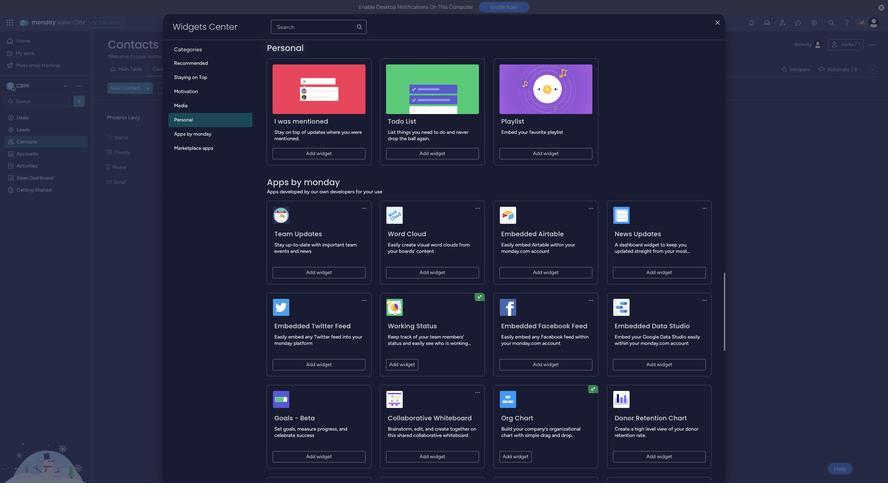 Task type: vqa. For each thing, say whether or not it's contained in the screenshot.


Task type: locate. For each thing, give the bounding box(es) containing it.
team up who
[[430, 335, 441, 341]]

invite
[[842, 42, 854, 48]]

add widget for working status
[[390, 362, 415, 368]]

personal option
[[169, 113, 253, 127]]

0 horizontal spatial /
[[852, 67, 853, 73]]

2 contacts from the left
[[279, 54, 298, 60]]

1 horizontal spatial easily
[[688, 335, 700, 341]]

you left were
[[342, 129, 350, 136]]

0 horizontal spatial chart
[[515, 414, 534, 423]]

widget down google
[[657, 362, 673, 368]]

1 vertical spatial crm
[[16, 83, 29, 89]]

public board image
[[7, 187, 14, 193]]

account inside embedded airtable easily embed airtable within your monday.com account
[[532, 249, 550, 255]]

and
[[228, 54, 236, 60], [447, 129, 455, 136], [291, 249, 299, 255], [403, 341, 411, 347], [339, 427, 348, 433], [426, 427, 434, 433], [552, 433, 560, 439]]

priority up email
[[114, 150, 130, 156]]

Search in workspace field
[[15, 97, 59, 106]]

accounts
[[17, 151, 38, 157]]

0 horizontal spatial create
[[402, 242, 416, 248]]

contacts
[[108, 37, 159, 53], [17, 139, 37, 145]]

1 horizontal spatial v2 status outline image
[[370, 150, 375, 156]]

personal for widgets center
[[267, 42, 304, 54]]

updates for team updates
[[295, 230, 322, 239]]

1 high from the left
[[188, 150, 199, 156]]

monday up own
[[304, 177, 340, 188]]

and down track at the left bottom of page
[[403, 341, 411, 347]]

name right dapulse text column image at the top left of the page
[[378, 135, 391, 141]]

1 horizontal spatial feed
[[564, 335, 574, 341]]

widget down sources
[[657, 270, 673, 276]]

add for news updates
[[647, 270, 656, 276]]

0 horizontal spatial high
[[188, 150, 199, 156]]

and down to-
[[291, 249, 299, 255]]

widget down embedded facebook feed easily embed any facebook feed within your monday.com account
[[544, 362, 559, 368]]

enable left the desktop
[[359, 4, 375, 10]]

1 vertical spatial data
[[661, 335, 671, 341]]

0 horizontal spatial any
[[305, 335, 313, 341]]

crm inside workspace selection element
[[16, 83, 29, 89]]

add widget down embedded facebook feed easily embed any facebook feed within your monday.com account
[[533, 362, 559, 368]]

0 vertical spatial team
[[346, 242, 357, 248]]

you left can
[[196, 54, 204, 60]]

you inside i was mentioned stay on top of updates where you were mentioned.
[[342, 129, 350, 136]]

0 vertical spatial by
[[187, 131, 192, 137]]

1 horizontal spatial v2 mobile phone image
[[370, 164, 373, 170]]

Search for a column type search field
[[271, 20, 367, 34]]

1 vertical spatial create
[[435, 427, 449, 433]]

/ left 1
[[855, 42, 857, 48]]

0 horizontal spatial +1
[[317, 165, 322, 171]]

enable desktop notifications on this computer
[[359, 4, 473, 10]]

1 updates from the left
[[295, 230, 322, 239]]

1 v2 status outline image from the left
[[107, 150, 112, 156]]

v2 mobile phone image
[[107, 164, 110, 170], [370, 164, 373, 170]]

up-
[[286, 242, 294, 248]]

you up most
[[679, 242, 687, 248]]

2541
[[471, 165, 481, 171]]

add
[[171, 85, 180, 91], [306, 151, 315, 157], [420, 151, 429, 157], [533, 151, 543, 157], [306, 270, 315, 276], [420, 270, 429, 276], [533, 270, 543, 276], [647, 270, 656, 276], [306, 362, 315, 368], [390, 362, 399, 368], [533, 362, 543, 368], [647, 362, 656, 368], [306, 454, 315, 460], [420, 454, 429, 460], [503, 454, 512, 460], [647, 454, 656, 460]]

enable for enable desktop notifications on this computer
[[359, 4, 375, 10]]

of right view
[[669, 427, 674, 433]]

add widget for org chart
[[503, 454, 529, 460]]

add down embedded facebook feed easily embed any facebook feed within your monday.com account
[[533, 362, 543, 368]]

apps
[[174, 131, 186, 137], [267, 177, 289, 188], [267, 189, 279, 195]]

monday inside option
[[194, 131, 212, 137]]

0 vertical spatial on
[[192, 74, 198, 81]]

menu image
[[361, 298, 367, 304], [702, 298, 708, 304], [475, 390, 481, 396], [589, 390, 594, 396]]

1 vertical spatial embed
[[615, 335, 631, 341]]

celebrate
[[275, 433, 295, 439]]

0 horizontal spatial name
[[115, 135, 128, 141]]

crm right the sales at the top left of the page
[[73, 18, 85, 27]]

this
[[388, 433, 396, 439]]

1 vertical spatial on
[[286, 129, 291, 136]]

dialog
[[163, 14, 726, 484]]

2 feed from the left
[[564, 335, 574, 341]]

keep
[[667, 242, 678, 248]]

1 any from the left
[[305, 335, 313, 341]]

1 image
[[769, 15, 776, 23]]

0 horizontal spatial see
[[99, 20, 107, 26]]

see left more
[[302, 53, 311, 59]]

0 horizontal spatial phone
[[112, 164, 126, 170]]

1 vertical spatial team
[[430, 335, 441, 341]]

0 horizontal spatial news
[[300, 249, 312, 255]]

board!
[[169, 54, 183, 60]]

1 vertical spatial with
[[514, 433, 524, 439]]

from up sources
[[653, 249, 664, 255]]

2 feed from the left
[[572, 322, 588, 331]]

0 horizontal spatial enable
[[359, 4, 375, 10]]

0 vertical spatial where
[[327, 129, 341, 136]]

embedded inside the embedded twitter feed easily embed any twitter feed into your monday platform
[[275, 322, 310, 331]]

0 horizontal spatial easily
[[412, 341, 425, 347]]

arrow down image
[[295, 84, 304, 93]]

of
[[262, 54, 267, 60], [302, 129, 306, 136], [413, 335, 418, 341], [669, 427, 674, 433]]

widget down view
[[657, 454, 673, 460]]

on up mentioned.
[[286, 129, 291, 136]]

and inside working status keep track of your team members' status and easily see who is working from where
[[403, 341, 411, 347]]

/ inside the invite / 1 button
[[855, 42, 857, 48]]

add down embedded airtable easily embed airtable within your monday.com account
[[533, 270, 543, 276]]

chart inside donor retention chart create a high level view of your donor retention rate.
[[669, 414, 687, 423]]

by up developed
[[291, 177, 302, 188]]

0 vertical spatial easily
[[688, 335, 700, 341]]

cards
[[153, 66, 166, 72]]

priority down drop on the left top
[[377, 150, 393, 156]]

name for lily
[[378, 135, 391, 141]]

0 vertical spatial stay
[[275, 129, 285, 136]]

use
[[375, 189, 382, 195]]

emails settings image
[[811, 19, 818, 26]]

to left keep
[[661, 242, 666, 248]]

add widget for word cloud
[[420, 270, 446, 276]]

add down date
[[306, 270, 315, 276]]

contacts inside "list box"
[[17, 139, 37, 145]]

name for phoenix
[[115, 135, 128, 141]]

embed inside the embedded twitter feed easily embed any twitter feed into your monday platform
[[288, 335, 304, 341]]

you
[[196, 54, 204, 60], [342, 129, 350, 136], [412, 129, 420, 136], [679, 242, 687, 248]]

1 vertical spatial airtable
[[532, 242, 549, 248]]

to down contacts field
[[131, 54, 135, 60]]

easily inside embedded facebook feed easily embed any facebook feed within your monday.com account
[[502, 335, 514, 341]]

embedded
[[502, 230, 537, 239], [275, 322, 310, 331], [502, 322, 537, 331], [615, 322, 651, 331]]

1 name from the left
[[115, 135, 128, 141]]

1 horizontal spatial create
[[435, 427, 449, 433]]

you inside welcome to your contacts board! here you can store and manage all of your contacts see more
[[196, 54, 204, 60]]

2 horizontal spatial on
[[471, 427, 477, 433]]

1 +1 from the left
[[317, 165, 322, 171]]

2 v2 status outline image from the left
[[370, 150, 375, 156]]

add widget for collaborative whiteboard
[[420, 454, 446, 460]]

1 vertical spatial stay
[[275, 242, 285, 248]]

2 priority from the left
[[377, 150, 393, 156]]

menu image for embedded facebook feed
[[589, 298, 594, 304]]

2 updates from the left
[[634, 230, 662, 239]]

manage
[[237, 54, 255, 60]]

1 stay from the top
[[275, 129, 285, 136]]

most
[[676, 249, 688, 255]]

0 vertical spatial within
[[551, 242, 564, 248]]

add down success at the left
[[306, 454, 315, 460]]

1 vertical spatial apps
[[267, 177, 289, 188]]

stay up events
[[275, 242, 285, 248]]

feed inside embedded facebook feed easily embed any facebook feed within your monday.com account
[[572, 322, 588, 331]]

1 priority from the left
[[114, 150, 130, 156]]

team right important
[[346, 242, 357, 248]]

2 vertical spatial on
[[471, 427, 477, 433]]

team inside working status keep track of your team members' status and easily see who is working from where
[[430, 335, 441, 341]]

of right track at the left bottom of page
[[413, 335, 418, 341]]

add for embedded data studio
[[647, 362, 656, 368]]

news down "straight"
[[632, 255, 644, 261]]

1 vertical spatial see
[[302, 53, 311, 59]]

widget down content
[[430, 270, 446, 276]]

and inside the collaborative whiteboard brainstorm, edit, and create together on this shared collaborative whiteboard
[[426, 427, 434, 433]]

twitter up platform
[[312, 322, 334, 331]]

add widget button for working status
[[386, 360, 419, 371]]

any inside the embedded twitter feed easily embed any twitter feed into your monday platform
[[305, 335, 313, 341]]

by up marketplace
[[187, 131, 192, 137]]

1 horizontal spatial where
[[400, 347, 414, 353]]

0 vertical spatial crm
[[73, 18, 85, 27]]

stay inside i was mentioned stay on top of updates where you were mentioned.
[[275, 129, 285, 136]]

autopilot image
[[819, 65, 825, 74]]

0 horizontal spatial updates
[[295, 230, 322, 239]]

1 horizontal spatial chart
[[669, 414, 687, 423]]

add for embedded facebook feed
[[533, 362, 543, 368]]

1 vertical spatial easily
[[412, 341, 425, 347]]

2 +1 from the left
[[448, 165, 453, 171]]

updates
[[308, 129, 326, 136]]

1 horizontal spatial feed
[[572, 322, 588, 331]]

list box
[[0, 110, 90, 292]]

monday up home button
[[32, 18, 56, 27]]

phone up the use
[[375, 164, 389, 170]]

and inside team updates stay up-to-date with important team events and news
[[291, 249, 299, 255]]

1 vertical spatial facebook
[[541, 335, 563, 341]]

monday inside the embedded twitter feed easily embed any twitter feed into your monday platform
[[275, 341, 292, 347]]

2 name from the left
[[378, 135, 391, 141]]

recommended option
[[169, 56, 253, 71]]

embedded inside embedded airtable easily embed airtable within your monday.com account
[[502, 230, 537, 239]]

0 horizontal spatial priority
[[114, 150, 130, 156]]

add down level
[[647, 454, 656, 460]]

feed inside embedded facebook feed easily embed any facebook feed within your monday.com account
[[564, 335, 574, 341]]

1 vertical spatial from
[[653, 249, 664, 255]]

1 horizontal spatial priority
[[377, 150, 393, 156]]

need
[[422, 129, 433, 136]]

embed inside playlist embed your favorite playlist
[[502, 129, 517, 136]]

1 horizontal spatial any
[[532, 335, 540, 341]]

embed
[[515, 242, 531, 248], [288, 335, 304, 341], [515, 335, 531, 341]]

developed
[[280, 189, 303, 195]]

1 vertical spatial /
[[852, 67, 853, 73]]

menu image
[[361, 206, 367, 211], [475, 206, 481, 211], [589, 206, 594, 211], [702, 206, 708, 211], [475, 298, 481, 304], [589, 298, 594, 304]]

None search field
[[271, 20, 367, 34]]

important
[[323, 242, 344, 248]]

1 vertical spatial to
[[434, 129, 439, 136]]

+1 for smith
[[448, 165, 453, 171]]

boards'
[[399, 249, 415, 255]]

widget down collaborative at bottom left
[[430, 454, 446, 460]]

computer
[[449, 4, 473, 10]]

dapulse text column image
[[107, 135, 112, 141]]

widget for embedded data studio
[[657, 362, 673, 368]]

account
[[532, 249, 550, 255], [543, 341, 561, 347], [671, 341, 689, 347]]

by inside option
[[187, 131, 192, 137]]

on
[[192, 74, 198, 81], [286, 129, 291, 136], [471, 427, 477, 433]]

feed inside the embedded twitter feed easily embed any twitter feed into your monday platform
[[335, 322, 351, 331]]

see
[[99, 20, 107, 26], [302, 53, 311, 59]]

name
[[115, 135, 128, 141], [378, 135, 391, 141]]

0 horizontal spatial list
[[388, 129, 396, 136]]

Contacts field
[[106, 37, 161, 53]]

0 horizontal spatial contacts
[[148, 54, 167, 60]]

add widget button down collaborative at bottom left
[[386, 452, 479, 463]]

widget for org chart
[[513, 454, 529, 460]]

within inside embedded airtable easily embed airtable within your monday.com account
[[551, 242, 564, 248]]

add widget down embedded airtable easily embed airtable within your monday.com account
[[533, 270, 559, 276]]

0 vertical spatial embed
[[502, 129, 517, 136]]

1 horizontal spatial crm
[[73, 18, 85, 27]]

widget for goals - beta
[[317, 454, 332, 460]]

contacts up accounts
[[17, 139, 37, 145]]

2 phone from the left
[[375, 164, 389, 170]]

add widget down team updates stay up-to-date with important team events and news
[[306, 270, 332, 276]]

0 horizontal spatial where
[[327, 129, 341, 136]]

angle down image
[[146, 86, 150, 91]]

goals - beta set goals, measure progress, and celebrate success
[[275, 414, 348, 439]]

staying
[[174, 74, 191, 81]]

apps image
[[795, 19, 802, 26]]

widget for working status
[[400, 362, 415, 368]]

from right clouds
[[459, 242, 470, 248]]

of inside working status keep track of your team members' status and easily see who is working from where
[[413, 335, 418, 341]]

1 horizontal spatial contacts
[[279, 54, 298, 60]]

add widget button down platform
[[273, 360, 366, 371]]

apps up marketplace
[[174, 131, 186, 137]]

widget down important
[[317, 270, 332, 276]]

leads
[[17, 127, 30, 133]]

1 feed from the left
[[335, 322, 351, 331]]

/ left 3
[[852, 67, 853, 73]]

see inside welcome to your contacts board! here you can store and manage all of your contacts see more
[[302, 53, 311, 59]]

where
[[327, 129, 341, 136], [400, 347, 414, 353]]

more
[[312, 53, 323, 59]]

add widget down platform
[[306, 362, 332, 368]]

v2 status outline image for lily smith
[[370, 150, 375, 156]]

add widget button
[[273, 148, 366, 160], [386, 148, 479, 160], [500, 148, 593, 160], [273, 267, 366, 279], [386, 267, 479, 279], [500, 267, 593, 279], [613, 267, 706, 279], [273, 360, 366, 371], [386, 360, 419, 371], [500, 360, 593, 371], [613, 360, 706, 371], [273, 452, 366, 463], [386, 452, 479, 463], [500, 452, 532, 463], [613, 452, 706, 463]]

menu image for embedded twitter feed
[[361, 298, 367, 304]]

+1 left '312'
[[448, 165, 453, 171]]

personal
[[267, 42, 304, 54], [267, 43, 304, 54], [174, 117, 193, 123]]

embedded inside the embedded data studio embed your google data studio easily within your monday.com account
[[615, 322, 651, 331]]

set
[[275, 427, 282, 433]]

media
[[174, 103, 188, 109]]

embedded for embedded data studio
[[615, 322, 651, 331]]

studio
[[670, 322, 690, 331], [672, 335, 687, 341]]

categories list box
[[169, 40, 258, 156]]

help image
[[844, 19, 851, 26]]

show board description image
[[164, 41, 172, 48]]

within
[[551, 242, 564, 248], [576, 335, 589, 341], [615, 341, 629, 347]]

store
[[215, 54, 226, 60]]

widget down playlist
[[544, 151, 559, 157]]

1 horizontal spatial updates
[[634, 230, 662, 239]]

donor
[[615, 414, 635, 423]]

feed inside the embedded twitter feed easily embed any twitter feed into your monday platform
[[331, 335, 341, 341]]

categories heading
[[169, 40, 253, 56]]

do
[[440, 129, 446, 136]]

add widget button for team updates
[[273, 267, 366, 279]]

menu image for word cloud
[[475, 206, 481, 211]]

/ for 1
[[855, 42, 857, 48]]

add inside popup button
[[171, 85, 180, 91]]

with inside team updates stay up-to-date with important team events and news
[[312, 242, 321, 248]]

notifications
[[398, 4, 429, 10]]

by
[[187, 131, 192, 137], [291, 177, 302, 188], [304, 189, 310, 195]]

2 vertical spatial within
[[615, 341, 629, 347]]

things
[[397, 129, 411, 136]]

1 vertical spatial news
[[632, 255, 644, 261]]

enable left now!
[[491, 4, 505, 10]]

+1 for green
[[317, 165, 322, 171]]

chart
[[515, 414, 534, 423], [669, 414, 687, 423]]

add widget button for embedded data studio
[[613, 360, 706, 371]]

apps left developed
[[267, 189, 279, 195]]

staying on top option
[[169, 71, 253, 85]]

you up ball
[[412, 129, 420, 136]]

add to favorites image
[[176, 41, 183, 48]]

add widget button down google
[[613, 360, 706, 371]]

marketplace
[[174, 145, 201, 151]]

/
[[855, 42, 857, 48], [852, 67, 853, 73]]

0 horizontal spatial feed
[[335, 322, 351, 331]]

0 vertical spatial studio
[[670, 322, 690, 331]]

lottie animation element
[[0, 412, 90, 484]]

add widget button down sources
[[613, 267, 706, 279]]

any
[[305, 335, 313, 341], [532, 335, 540, 341]]

create up boards'
[[402, 242, 416, 248]]

0 horizontal spatial feed
[[331, 335, 341, 341]]

our
[[311, 189, 318, 195]]

mass
[[16, 62, 28, 68]]

apps
[[203, 145, 213, 151]]

dapulse x slim image
[[716, 20, 720, 25]]

name right dapulse text column icon
[[115, 135, 128, 141]]

create
[[615, 427, 630, 433]]

automate
[[828, 67, 850, 73]]

rate.
[[637, 433, 647, 439]]

0 horizontal spatial within
[[551, 242, 564, 248]]

add widget down the status
[[390, 362, 415, 368]]

2 vertical spatial from
[[388, 347, 399, 353]]

add widget for goals - beta
[[306, 454, 332, 460]]

0 vertical spatial to
[[131, 54, 135, 60]]

search everything image
[[828, 19, 835, 26]]

stay inside team updates stay up-to-date with important team events and news
[[275, 242, 285, 248]]

0 vertical spatial airtable
[[539, 230, 564, 239]]

your inside the embedded twitter feed easily embed any twitter feed into your monday platform
[[353, 335, 362, 341]]

apps inside option
[[174, 131, 186, 137]]

and right drag
[[552, 433, 560, 439]]

add for team updates
[[306, 270, 315, 276]]

1 v2 mobile phone image from the left
[[107, 164, 110, 170]]

search image
[[357, 24, 363, 30]]

embed for embedded twitter feed
[[288, 335, 304, 341]]

0 horizontal spatial v2 status outline image
[[107, 150, 112, 156]]

embedded inside embedded facebook feed easily embed any facebook feed within your monday.com account
[[502, 322, 537, 331]]

0 horizontal spatial crm
[[16, 83, 29, 89]]

priority for smith
[[377, 150, 393, 156]]

2 horizontal spatial from
[[653, 249, 664, 255]]

add widget down content
[[420, 270, 446, 276]]

any inside embedded facebook feed easily embed any facebook feed within your monday.com account
[[532, 335, 540, 341]]

add widget button down team updates stay up-to-date with important team events and news
[[273, 267, 366, 279]]

news inside news updates a dashboard widget to keep you updated straight from your most trusted news sources
[[632, 255, 644, 261]]

0 vertical spatial news
[[300, 249, 312, 255]]

tracking
[[42, 62, 60, 68]]

with right chart
[[514, 433, 524, 439]]

todo
[[388, 117, 404, 126]]

widget for embedded facebook feed
[[544, 362, 559, 368]]

team inside team updates stay up-to-date with important team events and news
[[346, 242, 357, 248]]

see left plans
[[99, 20, 107, 26]]

1 horizontal spatial news
[[632, 255, 644, 261]]

lily smith
[[370, 114, 395, 121]]

you inside news updates a dashboard widget to keep you updated straight from your most trusted news sources
[[679, 242, 687, 248]]

to
[[131, 54, 135, 60], [434, 129, 439, 136], [661, 242, 666, 248]]

with
[[312, 242, 321, 248], [514, 433, 524, 439]]

1 horizontal spatial name
[[378, 135, 391, 141]]

widget down simple on the right bottom of the page
[[513, 454, 529, 460]]

1 horizontal spatial +1
[[448, 165, 453, 171]]

and right do
[[447, 129, 455, 136]]

1 feed from the left
[[331, 335, 341, 341]]

enable
[[359, 4, 375, 10], [491, 4, 505, 10]]

312
[[454, 165, 461, 171]]

option
[[0, 111, 90, 113]]

from inside news updates a dashboard widget to keep you updated straight from your most trusted news sources
[[653, 249, 664, 255]]

add widget button up 854
[[273, 148, 366, 160]]

add widget button for embedded facebook feed
[[500, 360, 593, 371]]

enable now!
[[491, 4, 518, 10]]

add for donor retention chart
[[647, 454, 656, 460]]

0 horizontal spatial by
[[187, 131, 192, 137]]

1 horizontal spatial by
[[291, 177, 302, 188]]

and right store
[[228, 54, 236, 60]]

v2 mobile phone image up v2 email column image
[[107, 164, 110, 170]]

1 vertical spatial where
[[400, 347, 414, 353]]

apps for apps by monday apps developed by our own developers for your use
[[267, 177, 289, 188]]

embedded twitter feed easily embed any twitter feed into your monday platform
[[275, 322, 362, 347]]

0 vertical spatial see
[[99, 20, 107, 26]]

embedded for embedded twitter feed
[[275, 322, 310, 331]]

updates inside news updates a dashboard widget to keep you updated straight from your most trusted news sources
[[634, 230, 662, 239]]

1 vertical spatial twitter
[[314, 335, 330, 341]]

row group containing phoenix levy
[[97, 103, 886, 197]]

enable for enable now!
[[491, 4, 505, 10]]

menu image for embedded data studio
[[702, 298, 708, 304]]

add widget down chart
[[503, 454, 529, 460]]

on left top
[[192, 74, 198, 81]]

phoenix levy
[[107, 114, 140, 121]]

0 vertical spatial /
[[855, 42, 857, 48]]

add down google
[[647, 362, 656, 368]]

add widget button down success at the left
[[273, 452, 366, 463]]

0 horizontal spatial team
[[346, 242, 357, 248]]

add down platform
[[306, 362, 315, 368]]

where down track at the left bottom of page
[[400, 347, 414, 353]]

motivation option
[[169, 85, 253, 99]]

drop.
[[562, 433, 573, 439]]

word
[[388, 230, 405, 239]]

0 vertical spatial create
[[402, 242, 416, 248]]

create up whiteboard
[[435, 427, 449, 433]]

to inside welcome to your contacts board! here you can store and manage all of your contacts see more
[[131, 54, 135, 60]]

a
[[615, 242, 618, 248]]

add down chart
[[503, 454, 512, 460]]

news
[[615, 230, 632, 239]]

activity
[[795, 42, 812, 48]]

feed for embedded twitter feed
[[335, 322, 351, 331]]

add widget down view
[[647, 454, 673, 460]]

v2 status outline image down dapulse text column icon
[[107, 150, 112, 156]]

enable inside button
[[491, 4, 505, 10]]

add widget button down content
[[386, 267, 479, 279]]

monday.com inside the embedded data studio embed your google data studio easily within your monday.com account
[[641, 341, 670, 347]]

embedded for embedded airtable
[[502, 230, 537, 239]]

of right the all on the top of the page
[[262, 54, 267, 60]]

add widget button for org chart
[[500, 452, 532, 463]]

menu image for collaborative whiteboard
[[475, 390, 481, 396]]

2 stay from the top
[[275, 242, 285, 248]]

can
[[206, 54, 214, 60]]

add for working status
[[390, 362, 399, 368]]

your inside playlist embed your favorite playlist
[[519, 129, 528, 136]]

widget inside news updates a dashboard widget to keep you updated straight from your most trusted news sources
[[644, 242, 660, 248]]

high for phoenix levy
[[188, 150, 199, 156]]

1 vertical spatial contacts
[[17, 139, 37, 145]]

widget down embedded airtable easily embed airtable within your monday.com account
[[544, 270, 559, 276]]

easily inside the word cloud easily create visual word clouds from your boards' content
[[388, 242, 401, 248]]

apps for apps by monday
[[174, 131, 186, 137]]

1 horizontal spatial team
[[430, 335, 441, 341]]

add widget button for word cloud
[[386, 267, 479, 279]]

christina overa image
[[869, 17, 880, 28]]

any for twitter
[[305, 335, 313, 341]]

personal inside option
[[174, 117, 193, 123]]

with inside org chart build your company's organizational chart with simple drag and drop.
[[514, 433, 524, 439]]

add widget button down embedded facebook feed easily embed any facebook feed within your monday.com account
[[500, 360, 593, 371]]

1 vertical spatial within
[[576, 335, 589, 341]]

add widget button for embedded twitter feed
[[273, 360, 366, 371]]

add widget for news updates
[[647, 270, 673, 276]]

updates inside team updates stay up-to-date with important team events and news
[[295, 230, 322, 239]]

add down collaborative at bottom left
[[420, 454, 429, 460]]

contact
[[122, 85, 140, 91]]

alex
[[238, 114, 249, 121]]

crm right workspace image
[[16, 83, 29, 89]]

google
[[643, 335, 659, 341]]

within inside embedded facebook feed easily embed any facebook feed within your monday.com account
[[576, 335, 589, 341]]

phone up email
[[112, 164, 126, 170]]

team updates stay up-to-date with important team events and news
[[275, 230, 357, 255]]

add down content
[[420, 270, 429, 276]]

1 horizontal spatial phone
[[375, 164, 389, 170]]

add down updates
[[306, 151, 315, 157]]

high
[[188, 150, 199, 156], [319, 150, 330, 156]]

1 chart from the left
[[515, 414, 534, 423]]

2 high from the left
[[319, 150, 330, 156]]

feed for embedded facebook feed
[[572, 322, 588, 331]]

0 vertical spatial from
[[459, 242, 470, 248]]

collaborative
[[388, 414, 432, 423]]

add widget down collaborative at bottom left
[[420, 454, 446, 460]]

1 horizontal spatial high
[[319, 150, 330, 156]]

by left our
[[304, 189, 310, 195]]

1 horizontal spatial embed
[[615, 335, 631, 341]]

1 horizontal spatial enable
[[491, 4, 505, 10]]

your inside apps by monday apps developed by our own developers for your use
[[364, 189, 373, 195]]

row group
[[97, 103, 886, 197]]

twitter
[[312, 322, 334, 331], [314, 335, 330, 341]]

easily inside the embedded twitter feed easily embed any twitter feed into your monday platform
[[275, 335, 287, 341]]

0 vertical spatial contacts
[[108, 37, 159, 53]]

embed inside embedded facebook feed easily embed any facebook feed within your monday.com account
[[515, 335, 531, 341]]

own
[[320, 189, 329, 195]]

embedded facebook feed easily embed any facebook feed within your monday.com account
[[502, 322, 589, 347]]

v2 status outline image
[[107, 150, 112, 156], [370, 150, 375, 156]]

you inside todo list list things you need to do and never drop the ball again.
[[412, 129, 420, 136]]

0 horizontal spatial contacts
[[17, 139, 37, 145]]

my work
[[16, 50, 34, 56]]

2 any from the left
[[532, 335, 540, 341]]

2 chart from the left
[[669, 414, 687, 423]]

0 horizontal spatial from
[[388, 347, 399, 353]]

722
[[332, 165, 340, 171]]

invite members image
[[780, 19, 787, 26]]

v2 mobile phone image right 0499
[[370, 164, 373, 170]]

collapse board header image
[[871, 67, 876, 72]]

1 horizontal spatial with
[[514, 433, 524, 439]]

where right updates
[[327, 129, 341, 136]]

playlist
[[548, 129, 564, 136]]

1 horizontal spatial to
[[434, 129, 439, 136]]

twitter left into at the left bottom of the page
[[314, 335, 330, 341]]



Task type: describe. For each thing, give the bounding box(es) containing it.
within inside the embedded data studio embed your google data studio easily within your monday.com account
[[615, 341, 629, 347]]

madison@email.com link
[[303, 180, 349, 186]]

apps by monday apps developed by our own developers for your use
[[267, 177, 382, 195]]

view
[[657, 427, 668, 433]]

add widget for team updates
[[306, 270, 332, 276]]

never
[[456, 129, 469, 136]]

developers
[[330, 189, 355, 195]]

green
[[251, 114, 266, 121]]

add widget button down favorite
[[500, 148, 593, 160]]

add widget button for news updates
[[613, 267, 706, 279]]

organizational
[[550, 427, 581, 433]]

1 vertical spatial list
[[388, 129, 396, 136]]

any for facebook
[[532, 335, 540, 341]]

high for alex green
[[319, 150, 330, 156]]

2 horizontal spatial by
[[304, 189, 310, 195]]

todo list list things you need to do and never drop the ball again.
[[388, 117, 469, 142]]

easily inside working status keep track of your team members' status and easily see who is working from where
[[412, 341, 425, 347]]

notifications image
[[748, 19, 756, 26]]

lily
[[370, 114, 378, 121]]

workspace image
[[7, 82, 14, 90]]

who
[[435, 341, 445, 347]]

your inside embedded facebook feed easily embed any facebook feed within your monday.com account
[[502, 341, 511, 347]]

sources
[[645, 255, 663, 261]]

widget for word cloud
[[430, 270, 446, 276]]

feed for twitter
[[331, 335, 341, 341]]

i
[[275, 117, 276, 126]]

embed for embedded facebook feed
[[515, 335, 531, 341]]

+1 854 722 0499 link
[[314, 164, 352, 172]]

working
[[450, 341, 468, 347]]

add widget button for embedded airtable
[[500, 267, 593, 279]]

to inside todo list list things you need to do and never drop the ball again.
[[434, 129, 439, 136]]

+1 854 722 0499
[[317, 165, 352, 171]]

widget up 854
[[317, 151, 332, 157]]

into
[[343, 335, 351, 341]]

success
[[297, 433, 314, 439]]

add for embedded airtable
[[533, 270, 543, 276]]

news inside team updates stay up-to-date with important team events and news
[[300, 249, 312, 255]]

by for apps by monday apps developed by our own developers for your use
[[291, 177, 302, 188]]

status
[[388, 341, 402, 347]]

1 contacts from the left
[[148, 54, 167, 60]]

1 horizontal spatial list
[[406, 117, 416, 126]]

now!
[[507, 4, 518, 10]]

account inside the embedded data studio embed your google data studio easily within your monday.com account
[[671, 341, 689, 347]]

working status keep track of your team members' status and easily see who is working from where
[[388, 322, 468, 353]]

2 v2 mobile phone image from the left
[[370, 164, 373, 170]]

team
[[275, 230, 293, 239]]

1 phone from the left
[[112, 164, 126, 170]]

/ for 3
[[852, 67, 853, 73]]

phoenix
[[107, 114, 127, 121]]

inbox image
[[764, 19, 771, 26]]

embedded for embedded facebook feed
[[502, 322, 537, 331]]

see
[[426, 341, 434, 347]]

medium
[[447, 150, 465, 156]]

your inside the word cloud easily create visual word clouds from your boards' content
[[388, 249, 398, 255]]

dapulse text column image
[[370, 135, 375, 141]]

of inside donor retention chart create a high level view of your donor retention rate.
[[669, 427, 674, 433]]

0 vertical spatial facebook
[[539, 322, 570, 331]]

widget inside popup button
[[181, 85, 197, 91]]

your inside working status keep track of your team members' status and easily see who is working from where
[[419, 335, 429, 341]]

mentioned
[[293, 117, 328, 126]]

shared
[[397, 433, 412, 439]]

integrate
[[790, 67, 811, 73]]

edit,
[[415, 427, 424, 433]]

add widget for embedded airtable
[[533, 270, 559, 276]]

together
[[450, 427, 470, 433]]

add widget button for goals - beta
[[273, 452, 366, 463]]

add widget down the again.
[[420, 151, 446, 157]]

keep
[[388, 335, 399, 341]]

monday.com inside embedded airtable easily embed airtable within your monday.com account
[[502, 249, 530, 255]]

favorite
[[530, 129, 547, 136]]

add for org chart
[[503, 454, 512, 460]]

by for apps by monday
[[187, 131, 192, 137]]

from inside working status keep track of your team members' status and easily see who is working from where
[[388, 347, 399, 353]]

retention
[[636, 414, 667, 423]]

where inside working status keep track of your team members' status and easily see who is working from where
[[400, 347, 414, 353]]

top
[[199, 74, 207, 81]]

widget for embedded twitter feed
[[317, 362, 332, 368]]

on inside option
[[192, 74, 198, 81]]

widget for team updates
[[317, 270, 332, 276]]

add widget up 854
[[306, 151, 332, 157]]

dapulse close image
[[879, 4, 885, 11]]

clouds
[[444, 242, 458, 248]]

beta
[[300, 414, 315, 423]]

workspace selection element
[[7, 82, 30, 91]]

add widget for embedded twitter feed
[[306, 362, 332, 368]]

add widget for donor retention chart
[[647, 454, 673, 460]]

is
[[446, 341, 449, 347]]

this
[[438, 4, 448, 10]]

your inside donor retention chart create a high level view of your donor retention rate.
[[675, 427, 685, 433]]

main table button
[[107, 64, 147, 75]]

work
[[24, 50, 34, 56]]

marketplace apps option
[[169, 142, 253, 156]]

getting
[[17, 187, 34, 193]]

your inside org chart build your company's organizational chart with simple drag and drop.
[[514, 427, 524, 433]]

org chart build your company's organizational chart with simple drag and drop.
[[502, 414, 581, 439]]

1 horizontal spatial contacts
[[108, 37, 159, 53]]

activities
[[17, 163, 37, 169]]

sales
[[17, 175, 28, 181]]

embed inside the embedded data studio embed your google data studio easily within your monday.com account
[[615, 335, 631, 341]]

1 vertical spatial studio
[[672, 335, 687, 341]]

on inside the collaborative whiteboard brainstorm, edit, and create together on this shared collaborative whiteboard
[[471, 427, 477, 433]]

all
[[256, 54, 261, 60]]

email
[[29, 62, 41, 68]]

widgets
[[173, 21, 207, 33]]

your inside embedded airtable easily embed airtable within your monday.com account
[[566, 242, 575, 248]]

public dashboard image
[[7, 175, 14, 181]]

email
[[114, 179, 126, 185]]

collaborative
[[414, 433, 442, 439]]

updated
[[615, 249, 634, 255]]

alex green
[[238, 114, 266, 121]]

easily inside the embedded data studio embed your google data studio easily within your monday.com account
[[688, 335, 700, 341]]

see plans button
[[89, 17, 124, 28]]

monday inside apps by monday apps developed by our own developers for your use
[[304, 177, 340, 188]]

build
[[502, 427, 513, 433]]

account inside embedded facebook feed easily embed any facebook feed within your monday.com account
[[543, 341, 561, 347]]

priority for levy
[[114, 150, 130, 156]]

widget for collaborative whiteboard
[[430, 454, 446, 460]]

add for word cloud
[[420, 270, 429, 276]]

menu image for team updates
[[361, 206, 367, 211]]

widget for embedded airtable
[[544, 270, 559, 276]]

simple
[[525, 433, 540, 439]]

add widget down favorite
[[533, 151, 559, 157]]

v2 status outline image for phoenix levy
[[107, 150, 112, 156]]

and inside org chart build your company's organizational chart with simple drag and drop.
[[552, 433, 560, 439]]

easily inside embedded airtable easily embed airtable within your monday.com account
[[502, 242, 514, 248]]

menu image for news updates
[[702, 206, 708, 211]]

visual
[[417, 242, 430, 248]]

drop
[[388, 136, 398, 142]]

dapulse integrations image
[[782, 67, 787, 72]]

progress,
[[318, 427, 338, 433]]

select product image
[[6, 19, 13, 26]]

monday.com inside embedded facebook feed easily embed any facebook feed within your monday.com account
[[513, 341, 541, 347]]

media option
[[169, 99, 253, 113]]

from inside the word cloud easily create visual word clouds from your boards' content
[[459, 242, 470, 248]]

add widget for embedded facebook feed
[[533, 362, 559, 368]]

add for embedded twitter feed
[[306, 362, 315, 368]]

sort button
[[306, 83, 331, 94]]

track
[[401, 335, 412, 341]]

to inside news updates a dashboard widget to keep you updated straight from your most trusted news sources
[[661, 242, 666, 248]]

the
[[400, 136, 407, 142]]

main table
[[118, 66, 142, 72]]

dialog containing widgets center
[[163, 14, 726, 484]]

1
[[859, 42, 861, 48]]

events
[[275, 249, 289, 255]]

of inside i was mentioned stay on top of updates where you were mentioned.
[[302, 129, 306, 136]]

a
[[631, 427, 634, 433]]

add for collaborative whiteboard
[[420, 454, 429, 460]]

v2 email column image
[[107, 179, 112, 185]]

on inside i was mentioned stay on top of updates where you were mentioned.
[[286, 129, 291, 136]]

add widget inside add widget popup button
[[171, 85, 197, 91]]

2 vertical spatial apps
[[267, 189, 279, 195]]

sort
[[317, 85, 327, 91]]

getting started
[[17, 187, 52, 193]]

-
[[295, 414, 299, 423]]

add widget for embedded data studio
[[647, 362, 673, 368]]

widget for news updates
[[657, 270, 673, 276]]

add widget button down the again.
[[386, 148, 479, 160]]

feed for facebook
[[564, 335, 574, 341]]

ball
[[408, 136, 416, 142]]

embed inside embedded airtable easily embed airtable within your monday.com account
[[515, 242, 531, 248]]

brainstorm,
[[388, 427, 413, 433]]

apps by monday option
[[169, 127, 253, 142]]

personal for categories
[[267, 43, 304, 54]]

create inside the collaborative whiteboard brainstorm, edit, and create together on this shared collaborative whiteboard
[[435, 427, 449, 433]]

lottie animation image
[[0, 412, 90, 484]]

create inside the word cloud easily create visual word clouds from your boards' content
[[402, 242, 416, 248]]

menu image for embedded airtable
[[589, 206, 594, 211]]

add for goals - beta
[[306, 454, 315, 460]]

my
[[16, 50, 22, 56]]

add widget button for collaborative whiteboard
[[386, 452, 479, 463]]

high
[[635, 427, 645, 433]]

add down the again.
[[420, 151, 429, 157]]

see inside button
[[99, 20, 107, 26]]

and inside todo list list things you need to do and never drop the ball again.
[[447, 129, 455, 136]]

0 vertical spatial data
[[652, 322, 668, 331]]

0 vertical spatial twitter
[[312, 322, 334, 331]]

company's
[[525, 427, 549, 433]]

motivation
[[174, 89, 198, 95]]

donor retention chart create a high level view of your donor retention rate.
[[615, 414, 699, 439]]

list box containing deals
[[0, 110, 90, 292]]

widget left medium
[[430, 151, 446, 157]]

playlist embed your favorite playlist
[[502, 117, 564, 136]]

add down favorite
[[533, 151, 543, 157]]

your inside news updates a dashboard widget to keep you updated straight from your most trusted news sources
[[665, 249, 675, 255]]

and inside goals - beta set goals, measure progress, and celebrate success
[[339, 427, 348, 433]]

mentioned.
[[275, 136, 300, 142]]

widget for donor retention chart
[[657, 454, 673, 460]]

started
[[35, 187, 52, 193]]

updates for news updates
[[634, 230, 662, 239]]

new contact button
[[107, 83, 143, 94]]

content
[[417, 249, 434, 255]]

deals
[[17, 115, 29, 121]]

center
[[209, 21, 237, 33]]

widgets center
[[173, 21, 237, 33]]

and inside welcome to your contacts board! here you can store and manage all of your contacts see more
[[228, 54, 236, 60]]

chart inside org chart build your company's organizational chart with simple drag and drop.
[[515, 414, 534, 423]]

where inside i was mentioned stay on top of updates where you were mentioned.
[[327, 129, 341, 136]]

of inside welcome to your contacts board! here you can store and manage all of your contacts see more
[[262, 54, 267, 60]]

add widget button for donor retention chart
[[613, 452, 706, 463]]



